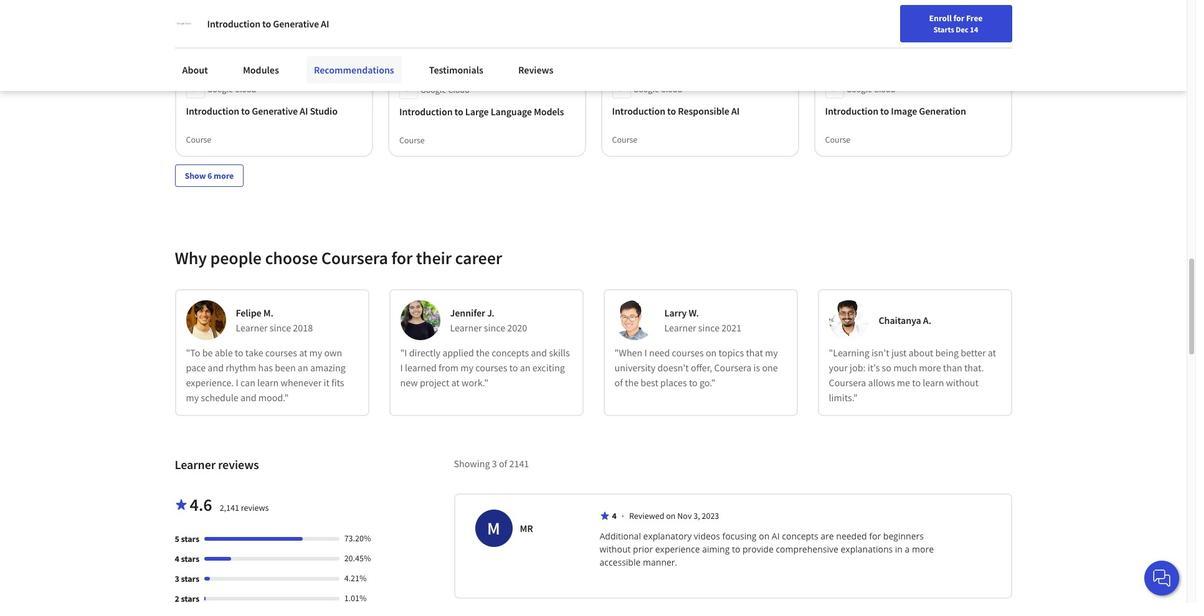 Task type: vqa. For each thing, say whether or not it's contained in the screenshot.
the 4
yes



Task type: locate. For each thing, give the bounding box(es) containing it.
and down can at the bottom left of page
[[240, 392, 256, 404]]

to left large
[[454, 105, 463, 117]]

without down the than
[[946, 377, 979, 389]]

0 horizontal spatial 3
[[175, 573, 179, 585]]

0 vertical spatial and
[[531, 347, 547, 359]]

introduction inside 'link'
[[612, 105, 665, 117]]

introduction for introduction to generative ai studio
[[186, 105, 239, 117]]

your
[[859, 14, 875, 26], [829, 362, 848, 374]]

learner up 4.6
[[175, 457, 216, 473]]

since inside the felipe m. learner since 2018
[[270, 322, 291, 334]]

"when
[[615, 347, 643, 359]]

1 vertical spatial without
[[600, 544, 631, 555]]

choose
[[265, 247, 318, 269]]

1 horizontal spatial 3
[[492, 458, 497, 470]]

learn down has
[[257, 377, 279, 389]]

exciting
[[533, 362, 565, 374]]

an left exciting
[[520, 362, 531, 374]]

1 vertical spatial stars
[[181, 554, 199, 565]]

1 horizontal spatial concepts
[[782, 530, 819, 542]]

learner down jennifer
[[450, 322, 482, 334]]

testimonials link
[[422, 56, 491, 83]]

0 vertical spatial more
[[214, 170, 234, 182]]

0 vertical spatial on
[[706, 347, 717, 359]]

learn inside "to be able to take courses at my own pace and rhythm has been an amazing experience. i can learn whenever it fits my schedule and mood."
[[257, 377, 279, 389]]

google for responsible
[[633, 84, 659, 95]]

introduction to large language models
[[399, 105, 564, 117]]

to right me
[[912, 377, 921, 389]]

2 google cloud from the left
[[420, 84, 469, 95]]

4 cloud from the left
[[874, 84, 896, 95]]

0 horizontal spatial the
[[476, 347, 490, 359]]

for inside additional explanatory videos focusing on ai concepts are needed for beginners without prior experience aiming to provide comprehensive explanations in a more accessible manner.
[[869, 530, 881, 542]]

need
[[649, 347, 670, 359]]

0 horizontal spatial and
[[208, 362, 224, 374]]

courses up offer,
[[672, 347, 704, 359]]

and up experience.
[[208, 362, 224, 374]]

0 horizontal spatial for
[[391, 247, 413, 269]]

stars down 5 stars
[[181, 554, 199, 565]]

0 horizontal spatial 4
[[175, 554, 179, 565]]

2 horizontal spatial coursera
[[829, 377, 866, 389]]

reviews
[[218, 457, 259, 473], [241, 502, 269, 514]]

0 vertical spatial concepts
[[492, 347, 529, 359]]

0 horizontal spatial coursera
[[321, 247, 388, 269]]

applied
[[442, 347, 474, 359]]

mood."
[[258, 392, 289, 404]]

at inside "i directly applied the concepts and skills i learned from my courses to an exciting new project at work."
[[451, 377, 460, 389]]

1 course from the left
[[186, 134, 211, 145]]

my up work."
[[461, 362, 474, 374]]

to down the focusing
[[732, 544, 741, 555]]

1 vertical spatial 4
[[175, 554, 179, 565]]

courses inside "when i need courses on topics that my university doesn't offer, coursera is one of the best places to go."
[[672, 347, 704, 359]]

2 horizontal spatial on
[[759, 530, 770, 542]]

since down "j."
[[484, 322, 505, 334]]

reviews for learner reviews
[[218, 457, 259, 473]]

3 right the showing
[[492, 458, 497, 470]]

3 stars from the top
[[181, 573, 199, 585]]

2023
[[702, 511, 719, 522]]

0 vertical spatial your
[[859, 14, 875, 26]]

and up exciting
[[531, 347, 547, 359]]

in
[[895, 544, 903, 555]]

0 horizontal spatial i
[[236, 377, 238, 389]]

ai for introduction to generative ai studio
[[300, 105, 308, 117]]

since down m.
[[270, 322, 291, 334]]

at inside "learning isn't just about being better at your job: it's so much more than that. coursera allows me to learn without limits."
[[988, 347, 996, 359]]

cloud down "modules"
[[235, 84, 256, 95]]

than
[[943, 362, 963, 374]]

1 horizontal spatial for
[[869, 530, 881, 542]]

on inside additional explanatory videos focusing on ai concepts are needed for beginners without prior experience aiming to provide comprehensive explanations in a more accessible manner.
[[759, 530, 770, 542]]

reviews right "2,141"
[[241, 502, 269, 514]]

cloud down the testimonials "link"
[[448, 84, 469, 95]]

to left exciting
[[509, 362, 518, 374]]

"i
[[400, 347, 407, 359]]

3
[[492, 458, 497, 470], [175, 573, 179, 585]]

4 for 4 stars
[[175, 554, 179, 565]]

1 vertical spatial reviews
[[241, 502, 269, 514]]

that
[[746, 347, 763, 359]]

1 stars from the top
[[181, 534, 199, 545]]

learned
[[405, 362, 437, 374]]

ai inside additional explanatory videos focusing on ai concepts are needed for beginners without prior experience aiming to provide comprehensive explanations in a more accessible manner.
[[772, 530, 780, 542]]

at down 2018
[[299, 347, 307, 359]]

to inside "when i need courses on topics that my university doesn't offer, coursera is one of the best places to go."
[[689, 377, 698, 389]]

learner reviews
[[175, 457, 259, 473]]

google cloud up introduction to responsible ai
[[633, 84, 682, 95]]

ai up "recommendations"
[[321, 17, 329, 30]]

1 horizontal spatial since
[[484, 322, 505, 334]]

1 an from the left
[[298, 362, 308, 374]]

why
[[175, 247, 207, 269]]

my left "own"
[[309, 347, 322, 359]]

at right better
[[988, 347, 996, 359]]

2 horizontal spatial i
[[645, 347, 647, 359]]

course for introduction to responsible ai
[[612, 134, 638, 145]]

without inside "learning isn't just about being better at your job: it's so much more than that. coursera allows me to learn without limits."
[[946, 377, 979, 389]]

to left go."
[[689, 377, 698, 389]]

2,141
[[220, 502, 239, 514]]

stars for 3 stars
[[181, 573, 199, 585]]

1 vertical spatial your
[[829, 362, 848, 374]]

1 vertical spatial on
[[666, 511, 676, 522]]

show 6 more
[[185, 170, 234, 182]]

manner.
[[643, 557, 677, 568]]

1 horizontal spatial coursera
[[714, 362, 752, 374]]

learn
[[257, 377, 279, 389], [923, 377, 944, 389]]

your inside "learning isn't just about being better at your job: it's so much more than that. coursera allows me to learn without limits."
[[829, 362, 848, 374]]

the right applied
[[476, 347, 490, 359]]

ai inside 'link'
[[731, 105, 740, 117]]

0 vertical spatial generative
[[273, 17, 319, 30]]

"i directly applied the concepts and skills i learned from my courses to an exciting new project at work."
[[400, 347, 570, 389]]

0 horizontal spatial at
[[299, 347, 307, 359]]

2 vertical spatial coursera
[[829, 377, 866, 389]]

0 horizontal spatial without
[[600, 544, 631, 555]]

generative down modules link
[[252, 105, 298, 117]]

3 since from the left
[[698, 322, 720, 334]]

3 google from the left
[[633, 84, 659, 95]]

it's
[[868, 362, 880, 374]]

provide
[[743, 544, 774, 555]]

2 horizontal spatial since
[[698, 322, 720, 334]]

the down university
[[625, 377, 639, 389]]

skills
[[549, 347, 570, 359]]

cloud for responsible
[[661, 84, 682, 95]]

google cloud up introduction to image generation
[[846, 84, 896, 95]]

since inside larry w. learner since 2021
[[698, 322, 720, 334]]

at
[[299, 347, 307, 359], [988, 347, 996, 359], [451, 377, 460, 389]]

to up rhythm
[[235, 347, 243, 359]]

2 vertical spatial stars
[[181, 573, 199, 585]]

at down 'from' at the bottom of the page
[[451, 377, 460, 389]]

reviews
[[518, 64, 554, 76]]

without
[[946, 377, 979, 389], [600, 544, 631, 555]]

to inside 'link'
[[667, 105, 676, 117]]

2 google from the left
[[420, 84, 446, 95]]

introduction for introduction to generative ai
[[207, 17, 260, 30]]

1 vertical spatial coursera
[[714, 362, 752, 374]]

1 horizontal spatial 4
[[612, 511, 617, 522]]

an up whenever
[[298, 362, 308, 374]]

fits
[[331, 377, 344, 389]]

0 horizontal spatial your
[[829, 362, 848, 374]]

larry w. learner since 2021
[[665, 307, 742, 334]]

jennifer j. learner since 2020
[[450, 307, 527, 334]]

1 horizontal spatial i
[[400, 362, 403, 374]]

google cloud down testimonials
[[420, 84, 469, 95]]

i left need
[[645, 347, 647, 359]]

0 vertical spatial without
[[946, 377, 979, 389]]

an
[[298, 362, 308, 374], [520, 362, 531, 374]]

1 horizontal spatial the
[[625, 377, 639, 389]]

3 google cloud from the left
[[633, 84, 682, 95]]

introduction for introduction to responsible ai
[[612, 105, 665, 117]]

0 vertical spatial reviews
[[218, 457, 259, 473]]

on for without
[[759, 530, 770, 542]]

4 course from the left
[[825, 134, 851, 145]]

more inside "learning isn't just about being better at your job: it's so much more than that. coursera allows me to learn without limits."
[[919, 362, 941, 374]]

2 vertical spatial i
[[236, 377, 238, 389]]

since inside 'jennifer j. learner since 2020'
[[484, 322, 505, 334]]

since for j.
[[484, 322, 505, 334]]

2 vertical spatial on
[[759, 530, 770, 542]]

2 vertical spatial more
[[912, 544, 934, 555]]

2141
[[509, 458, 529, 470]]

learn for more
[[923, 377, 944, 389]]

0 horizontal spatial learn
[[257, 377, 279, 389]]

2 horizontal spatial for
[[954, 12, 965, 24]]

1 cloud from the left
[[235, 84, 256, 95]]

i down "i
[[400, 362, 403, 374]]

1 vertical spatial generative
[[252, 105, 298, 117]]

and
[[531, 347, 547, 359], [208, 362, 224, 374], [240, 392, 256, 404]]

learn down the than
[[923, 377, 944, 389]]

2 vertical spatial and
[[240, 392, 256, 404]]

pace
[[186, 362, 206, 374]]

introduction to responsible ai
[[612, 105, 740, 117]]

0 horizontal spatial since
[[270, 322, 291, 334]]

0 horizontal spatial an
[[298, 362, 308, 374]]

limits."
[[829, 392, 858, 404]]

20.45%
[[344, 553, 371, 564]]

google cloud down "modules"
[[207, 84, 256, 95]]

cloud up introduction to image generation
[[874, 84, 896, 95]]

1 horizontal spatial at
[[451, 377, 460, 389]]

4.6
[[190, 494, 212, 516]]

on left nov
[[666, 511, 676, 522]]

2 stars from the top
[[181, 554, 199, 565]]

1 horizontal spatial and
[[240, 392, 256, 404]]

nov
[[677, 511, 692, 522]]

about
[[909, 347, 934, 359]]

1 horizontal spatial learn
[[923, 377, 944, 389]]

studio
[[310, 105, 338, 117]]

4 google cloud from the left
[[846, 84, 896, 95]]

at for courses
[[299, 347, 307, 359]]

cloud for large
[[448, 84, 469, 95]]

google cloud for responsible
[[633, 84, 682, 95]]

2 vertical spatial for
[[869, 530, 881, 542]]

1 vertical spatial i
[[400, 362, 403, 374]]

your right the find
[[859, 14, 875, 26]]

1 horizontal spatial courses
[[476, 362, 507, 374]]

stars for 5 stars
[[181, 534, 199, 545]]

stars down '4 stars'
[[181, 573, 199, 585]]

whenever
[[281, 377, 322, 389]]

1 horizontal spatial on
[[706, 347, 717, 359]]

modules link
[[235, 56, 287, 83]]

more right 'a'
[[912, 544, 934, 555]]

much
[[894, 362, 917, 374]]

more down about on the bottom right
[[919, 362, 941, 374]]

0 vertical spatial 4
[[612, 511, 617, 522]]

find your new career link
[[835, 12, 925, 28]]

a
[[905, 544, 910, 555]]

reviews link
[[511, 56, 561, 83]]

4 google from the left
[[846, 84, 872, 95]]

ai left studio
[[300, 105, 308, 117]]

1 vertical spatial the
[[625, 377, 639, 389]]

the inside "when i need courses on topics that my university doesn't offer, coursera is one of the best places to go."
[[625, 377, 639, 389]]

for up explanations
[[869, 530, 881, 542]]

the
[[476, 347, 490, 359], [625, 377, 639, 389]]

1 horizontal spatial of
[[615, 377, 623, 389]]

google down testimonials
[[420, 84, 446, 95]]

1 vertical spatial concepts
[[782, 530, 819, 542]]

learner down larry
[[665, 322, 696, 334]]

2 an from the left
[[520, 362, 531, 374]]

0 vertical spatial i
[[645, 347, 647, 359]]

videos
[[694, 530, 720, 542]]

a.
[[923, 314, 931, 327]]

google for image
[[846, 84, 872, 95]]

google up introduction to image generation
[[846, 84, 872, 95]]

without up "accessible"
[[600, 544, 631, 555]]

of left 2141
[[499, 458, 507, 470]]

google cloud for generative
[[207, 84, 256, 95]]

to inside additional explanatory videos focusing on ai concepts are needed for beginners without prior experience aiming to provide comprehensive explanations in a more accessible manner.
[[732, 544, 741, 555]]

doesn't
[[658, 362, 689, 374]]

show
[[185, 170, 206, 182]]

experience
[[655, 544, 700, 555]]

cloud for generative
[[235, 84, 256, 95]]

0 horizontal spatial concepts
[[492, 347, 529, 359]]

on
[[706, 347, 717, 359], [666, 511, 676, 522], [759, 530, 770, 542]]

cloud
[[235, 84, 256, 95], [448, 84, 469, 95], [661, 84, 682, 95], [874, 84, 896, 95]]

generative inside 'collection' element
[[252, 105, 298, 117]]

on inside "when i need courses on topics that my university doesn't offer, coursera is one of the best places to go."
[[706, 347, 717, 359]]

chaitanya a.
[[879, 314, 931, 327]]

learner down felipe
[[236, 322, 268, 334]]

more right 6 on the left top of page
[[214, 170, 234, 182]]

concepts inside additional explanatory videos focusing on ai concepts are needed for beginners without prior experience aiming to provide comprehensive explanations in a more accessible manner.
[[782, 530, 819, 542]]

free
[[966, 12, 983, 24]]

i left can at the bottom left of page
[[236, 377, 238, 389]]

to
[[262, 17, 271, 30], [241, 105, 250, 117], [454, 105, 463, 117], [667, 105, 676, 117], [880, 105, 889, 117], [235, 347, 243, 359], [509, 362, 518, 374], [689, 377, 698, 389], [912, 377, 921, 389], [732, 544, 741, 555]]

since for w.
[[698, 322, 720, 334]]

3 down '4 stars'
[[175, 573, 179, 585]]

models
[[534, 105, 564, 117]]

university
[[615, 362, 656, 374]]

1 horizontal spatial your
[[859, 14, 875, 26]]

beginners
[[883, 530, 924, 542]]

learner inside larry w. learner since 2021
[[665, 322, 696, 334]]

coursera inside "when i need courses on topics that my university doesn't offer, coursera is one of the best places to go."
[[714, 362, 752, 374]]

reviews up 2,141 reviews
[[218, 457, 259, 473]]

google up introduction to responsible ai
[[633, 84, 659, 95]]

your down ""learning"
[[829, 362, 848, 374]]

new
[[877, 14, 894, 26]]

showing
[[454, 458, 490, 470]]

2 since from the left
[[484, 322, 505, 334]]

2 horizontal spatial courses
[[672, 347, 704, 359]]

1 google from the left
[[207, 84, 233, 95]]

at inside "to be able to take courses at my own pace and rhythm has been an amazing experience. i can learn whenever it fits my schedule and mood."
[[299, 347, 307, 359]]

0 vertical spatial for
[[954, 12, 965, 24]]

1 learn from the left
[[257, 377, 279, 389]]

courses up work."
[[476, 362, 507, 374]]

2 cloud from the left
[[448, 84, 469, 95]]

courses up been
[[265, 347, 297, 359]]

0 vertical spatial 3
[[492, 458, 497, 470]]

3 course from the left
[[612, 134, 638, 145]]

3 cloud from the left
[[661, 84, 682, 95]]

an inside "i directly applied the concepts and skills i learned from my courses to an exciting new project at work."
[[520, 362, 531, 374]]

1 google cloud from the left
[[207, 84, 256, 95]]

on up "provide"
[[759, 530, 770, 542]]

to inside "i directly applied the concepts and skills i learned from my courses to an exciting new project at work."
[[509, 362, 518, 374]]

since down w.
[[698, 322, 720, 334]]

cloud up introduction to responsible ai
[[661, 84, 682, 95]]

2 horizontal spatial at
[[988, 347, 996, 359]]

1 vertical spatial of
[[499, 458, 507, 470]]

2020
[[507, 322, 527, 334]]

2 horizontal spatial and
[[531, 347, 547, 359]]

1 horizontal spatial an
[[520, 362, 531, 374]]

0 vertical spatial of
[[615, 377, 623, 389]]

learner inside the felipe m. learner since 2018
[[236, 322, 268, 334]]

1 since from the left
[[270, 322, 291, 334]]

course for introduction to image generation
[[825, 134, 851, 145]]

on up offer,
[[706, 347, 717, 359]]

for left their
[[391, 247, 413, 269]]

learner inside 'jennifer j. learner since 2020'
[[450, 322, 482, 334]]

1 horizontal spatial without
[[946, 377, 979, 389]]

2 learn from the left
[[923, 377, 944, 389]]

my up one
[[765, 347, 778, 359]]

0 vertical spatial stars
[[181, 534, 199, 545]]

2018
[[293, 322, 313, 334]]

generative up "modules"
[[273, 17, 319, 30]]

prior
[[633, 544, 653, 555]]

of down university
[[615, 377, 623, 389]]

1 vertical spatial more
[[919, 362, 941, 374]]

ai for introduction to generative ai
[[321, 17, 329, 30]]

i inside "to be able to take courses at my own pace and rhythm has been an amazing experience. i can learn whenever it fits my schedule and mood."
[[236, 377, 238, 389]]

concepts down 2020
[[492, 347, 529, 359]]

google down about
[[207, 84, 233, 95]]

2 course from the left
[[399, 134, 425, 145]]

0 horizontal spatial courses
[[265, 347, 297, 359]]

to left responsible
[[667, 105, 676, 117]]

ai right responsible
[[731, 105, 740, 117]]

course for introduction to large language models
[[399, 134, 425, 145]]

None search field
[[178, 8, 477, 33]]

4 up additional
[[612, 511, 617, 522]]

ai up "provide"
[[772, 530, 780, 542]]

for up dec
[[954, 12, 965, 24]]

learn inside "learning isn't just about being better at your job: it's so much more than that. coursera allows me to learn without limits."
[[923, 377, 944, 389]]

so
[[882, 362, 892, 374]]

4 down 5
[[175, 554, 179, 565]]

to down "modules"
[[241, 105, 250, 117]]

stars for 4 stars
[[181, 554, 199, 565]]

amazing
[[310, 362, 346, 374]]

0 vertical spatial the
[[476, 347, 490, 359]]

concepts up comprehensive
[[782, 530, 819, 542]]

ai for introduction to responsible ai
[[731, 105, 740, 117]]

stars right 5
[[181, 534, 199, 545]]

additional
[[600, 530, 641, 542]]

comprehensive
[[776, 544, 839, 555]]



Task type: describe. For each thing, give the bounding box(es) containing it.
their
[[416, 247, 452, 269]]

being
[[936, 347, 959, 359]]

coursera inside "learning isn't just about being better at your job: it's so much more than that. coursera allows me to learn without limits."
[[829, 377, 866, 389]]

introduction to large language models link
[[399, 104, 575, 119]]

reviewed
[[629, 511, 665, 522]]

more inside button
[[214, 170, 234, 182]]

w.
[[689, 307, 699, 319]]

introduction to image generation
[[825, 105, 966, 117]]

can
[[240, 377, 255, 389]]

google cloud image
[[175, 15, 192, 32]]

english button
[[925, 0, 1001, 41]]

google cloud for image
[[846, 84, 896, 95]]

explanatory
[[643, 530, 692, 542]]

dec
[[956, 24, 969, 34]]

are
[[821, 530, 834, 542]]

that.
[[965, 362, 984, 374]]

4 stars
[[175, 554, 199, 565]]

0 horizontal spatial on
[[666, 511, 676, 522]]

your inside find your new career link
[[859, 14, 875, 26]]

2,141 reviews
[[220, 502, 269, 514]]

introduction to image generation link
[[825, 104, 1001, 119]]

has
[[258, 362, 273, 374]]

why people choose coursera for their career
[[175, 247, 502, 269]]

courses inside "to be able to take courses at my own pace and rhythm has been an amazing experience. i can learn whenever it fits my schedule and mood."
[[265, 347, 297, 359]]

modules
[[243, 64, 279, 76]]

"when i need courses on topics that my university doesn't offer, coursera is one of the best places to go."
[[615, 347, 778, 389]]

showing 3 of 2141
[[454, 458, 529, 470]]

since for m.
[[270, 322, 291, 334]]

"learning
[[829, 347, 870, 359]]

allows
[[868, 377, 895, 389]]

find
[[841, 14, 857, 26]]

directly
[[409, 347, 440, 359]]

google for generative
[[207, 84, 233, 95]]

on for coursera
[[706, 347, 717, 359]]

3,
[[694, 511, 700, 522]]

"learning isn't just about being better at your job: it's so much more than that. coursera allows me to learn without limits."
[[829, 347, 996, 404]]

learner for jennifer
[[450, 322, 482, 334]]

show 6 more button
[[175, 165, 244, 187]]

topics
[[719, 347, 744, 359]]

at for better
[[988, 347, 996, 359]]

0 vertical spatial coursera
[[321, 247, 388, 269]]

google for large
[[420, 84, 446, 95]]

reviewed on nov 3, 2023
[[629, 511, 719, 522]]

english
[[948, 14, 978, 26]]

1 vertical spatial and
[[208, 362, 224, 374]]

course for introduction to generative ai studio
[[186, 134, 211, 145]]

collection element
[[167, 0, 1020, 207]]

chat with us image
[[1152, 568, 1172, 588]]

felipe
[[236, 307, 261, 319]]

1 vertical spatial 3
[[175, 573, 179, 585]]

image
[[891, 105, 917, 117]]

more inside additional explanatory videos focusing on ai concepts are needed for beginners without prior experience aiming to provide comprehensive explanations in a more accessible manner.
[[912, 544, 934, 555]]

for inside enroll for free starts dec 14
[[954, 12, 965, 24]]

"to be able to take courses at my own pace and rhythm has been an amazing experience. i can learn whenever it fits my schedule and mood."
[[186, 347, 346, 404]]

i inside "i directly applied the concepts and skills i learned from my courses to an exciting new project at work."
[[400, 362, 403, 374]]

1 vertical spatial for
[[391, 247, 413, 269]]

my inside "i directly applied the concepts and skills i learned from my courses to an exciting new project at work."
[[461, 362, 474, 374]]

introduction for introduction to image generation
[[825, 105, 879, 117]]

to up "modules"
[[262, 17, 271, 30]]

about link
[[175, 56, 216, 83]]

cloud for image
[[874, 84, 896, 95]]

focusing
[[723, 530, 757, 542]]

better
[[961, 347, 986, 359]]

chaitanya
[[879, 314, 921, 327]]

large
[[465, 105, 489, 117]]

4 for 4
[[612, 511, 617, 522]]

responsible
[[678, 105, 730, 117]]

take
[[245, 347, 263, 359]]

to left the image
[[880, 105, 889, 117]]

the inside "i directly applied the concepts and skills i learned from my courses to an exciting new project at work."
[[476, 347, 490, 359]]

concepts inside "i directly applied the concepts and skills i learned from my courses to an exciting new project at work."
[[492, 347, 529, 359]]

j.
[[487, 307, 494, 319]]

of inside "when i need courses on topics that my university doesn't offer, coursera is one of the best places to go."
[[615, 377, 623, 389]]

isn't
[[872, 347, 890, 359]]

courses inside "i directly applied the concepts and skills i learned from my courses to an exciting new project at work."
[[476, 362, 507, 374]]

to inside "learning isn't just about being better at your job: it's so much more than that. coursera allows me to learn without limits."
[[912, 377, 921, 389]]

starts
[[934, 24, 954, 34]]

m.
[[263, 307, 273, 319]]

reviews for 2,141 reviews
[[241, 502, 269, 514]]

career
[[455, 247, 502, 269]]

m
[[487, 517, 500, 540]]

recommendations
[[314, 64, 394, 76]]

2021
[[722, 322, 742, 334]]

felipe m. learner since 2018
[[236, 307, 313, 334]]

schedule
[[201, 392, 238, 404]]

google cloud for large
[[420, 84, 469, 95]]

able
[[215, 347, 233, 359]]

one
[[762, 362, 778, 374]]

accessible
[[600, 557, 641, 568]]

recommendations link
[[306, 56, 402, 83]]

5 stars
[[175, 534, 199, 545]]

introduction for introduction to large language models
[[399, 105, 452, 117]]

be
[[202, 347, 213, 359]]

introduction to responsible ai link
[[612, 104, 788, 119]]

mr
[[520, 522, 533, 535]]

rhythm
[[226, 362, 256, 374]]

learner for felipe
[[236, 322, 268, 334]]

my inside "when i need courses on topics that my university doesn't offer, coursera is one of the best places to go."
[[765, 347, 778, 359]]

without inside additional explanatory videos focusing on ai concepts are needed for beginners without prior experience aiming to provide comprehensive explanations in a more accessible manner.
[[600, 544, 631, 555]]

places
[[661, 377, 687, 389]]

enroll for free starts dec 14
[[929, 12, 983, 34]]

additional explanatory videos focusing on ai concepts are needed for beginners without prior experience aiming to provide comprehensive explanations in a more accessible manner.
[[600, 530, 936, 568]]

0 horizontal spatial of
[[499, 458, 507, 470]]

my down experience.
[[186, 392, 199, 404]]

find your new career
[[841, 14, 919, 26]]

and inside "i directly applied the concepts and skills i learned from my courses to an exciting new project at work."
[[531, 347, 547, 359]]

6
[[208, 170, 212, 182]]

been
[[275, 362, 296, 374]]

learner for larry
[[665, 322, 696, 334]]

an inside "to be able to take courses at my own pace and rhythm has been an amazing experience. i can learn whenever it fits my schedule and mood."
[[298, 362, 308, 374]]

14
[[970, 24, 978, 34]]

generative for introduction to generative ai
[[273, 17, 319, 30]]

just
[[892, 347, 907, 359]]

from
[[439, 362, 459, 374]]

i inside "when i need courses on topics that my university doesn't offer, coursera is one of the best places to go."
[[645, 347, 647, 359]]

learn for has
[[257, 377, 279, 389]]

generative for introduction to generative ai studio
[[252, 105, 298, 117]]

testimonials
[[429, 64, 483, 76]]

own
[[324, 347, 342, 359]]

introduction to generative ai studio
[[186, 105, 338, 117]]

to inside "to be able to take courses at my own pace and rhythm has been an amazing experience. i can learn whenever it fits my schedule and mood."
[[235, 347, 243, 359]]



